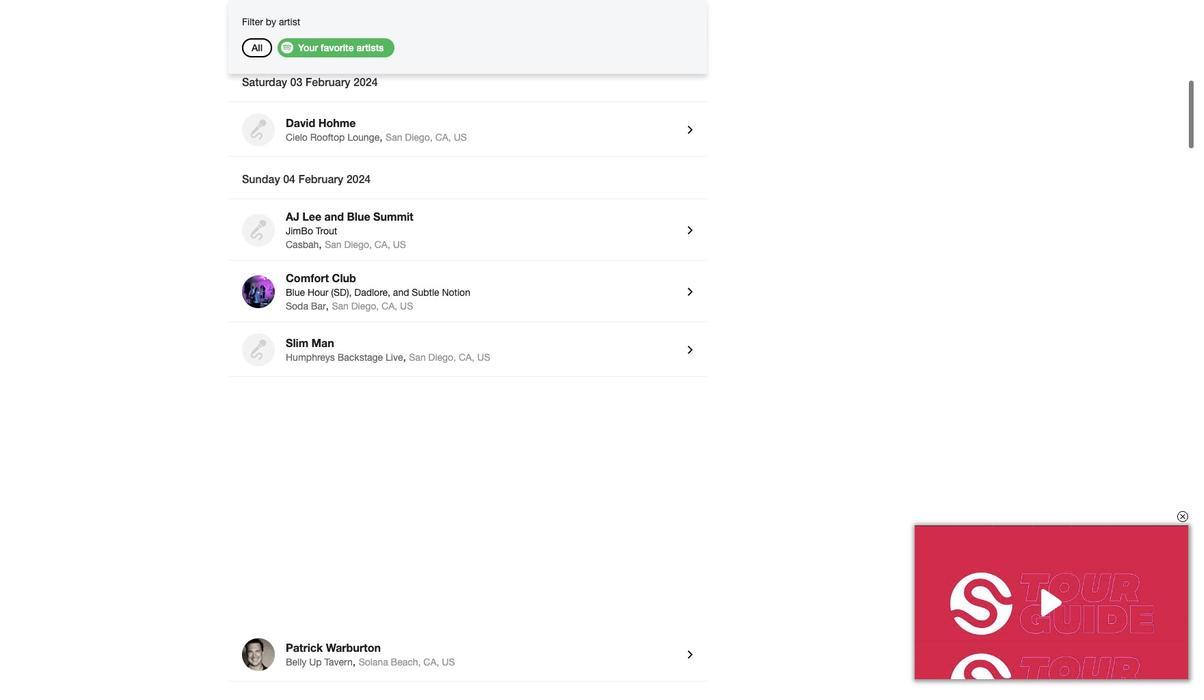 Task type: locate. For each thing, give the bounding box(es) containing it.
us down "david hohme" link
[[454, 132, 467, 143]]

sunday 04 february 2024
[[242, 172, 371, 185]]

us inside david hohme cielo rooftop lounge , san diego, ca, us
[[454, 132, 467, 143]]

humphreys
[[286, 352, 335, 363]]

filter by artist
[[242, 16, 300, 27]]

, down warburton
[[353, 656, 356, 668]]

backstage
[[338, 352, 383, 363]]

blue
[[347, 210, 370, 223], [286, 287, 305, 298]]

ca, inside comfort club blue hour (sd), dadlore, and subtle notion soda bar , san diego, ca, us
[[382, 301, 398, 312]]

san right lounge
[[386, 132, 403, 143]]

david hohme link
[[286, 116, 677, 131]]

2024 down lounge
[[347, 172, 371, 185]]

warburton
[[326, 642, 381, 655]]

, right backstage on the bottom of the page
[[403, 351, 406, 363]]

ca, down summit
[[375, 239, 390, 250]]

comfort club blue hour (sd), dadlore, and subtle notion soda bar , san diego, ca, us
[[286, 272, 471, 312]]

us for hohme
[[454, 132, 467, 143]]

0 vertical spatial february
[[306, 75, 351, 88]]

cielo
[[286, 132, 308, 143]]

,
[[380, 131, 383, 143], [319, 238, 322, 250], [326, 300, 329, 312], [403, 351, 406, 363], [353, 656, 356, 668]]

february
[[306, 75, 351, 88], [299, 172, 344, 185]]

solana
[[359, 657, 388, 668]]

trout
[[316, 226, 337, 237]]

and left subtle
[[393, 287, 409, 298]]

us for man
[[477, 352, 491, 363]]

patrick warburton link
[[286, 642, 677, 657]]

0 vertical spatial and
[[325, 210, 344, 223]]

live
[[386, 352, 403, 363]]

february right 03
[[306, 75, 351, 88]]

ca, right beach,
[[424, 657, 439, 668]]

slim man link
[[286, 337, 677, 352]]

1 horizontal spatial blue
[[347, 210, 370, 223]]

concerts
[[308, 24, 346, 36]]

diego, down dadlore,
[[351, 301, 379, 312]]

summit
[[374, 210, 414, 223]]

and
[[325, 210, 344, 223], [393, 287, 409, 298]]

, inside slim man humphreys backstage live , san diego, ca, us
[[403, 351, 406, 363]]

man
[[312, 337, 334, 350]]

us inside slim man humphreys backstage live , san diego, ca, us
[[477, 352, 491, 363]]

up
[[309, 657, 322, 668]]

us down summit
[[393, 239, 406, 250]]

san down (sd),
[[332, 301, 349, 312]]

us inside comfort club blue hour (sd), dadlore, and subtle notion soda bar , san diego, ca, us
[[400, 301, 413, 312]]

soda
[[286, 301, 308, 312]]

, inside david hohme cielo rooftop lounge , san diego, ca, us
[[380, 131, 383, 143]]

0 vertical spatial blue
[[347, 210, 370, 223]]

ca, inside the "patrick warburton belly up tavern , solana beach, ca, us"
[[424, 657, 439, 668]]

san inside slim man humphreys backstage live , san diego, ca, us
[[409, 352, 426, 363]]

blue inside aj lee and blue summit jimbo trout casbah , san diego, ca, us
[[347, 210, 370, 223]]

828
[[242, 24, 258, 36]]

blue inside comfort club blue hour (sd), dadlore, and subtle notion soda bar , san diego, ca, us
[[286, 287, 305, 298]]

, down trout
[[319, 238, 322, 250]]

patrick warburton belly up tavern , solana beach, ca, us
[[286, 642, 455, 668]]

san down trout
[[325, 239, 342, 250]]

, inside aj lee and blue summit jimbo trout casbah , san diego, ca, us
[[319, 238, 322, 250]]

1 vertical spatial and
[[393, 287, 409, 298]]

blue left summit
[[347, 210, 370, 223]]

us down subtle
[[400, 301, 413, 312]]

us down patrick warburton link
[[442, 657, 455, 668]]

, for hohme
[[380, 131, 383, 143]]

ca, down "david hohme" link
[[436, 132, 451, 143]]

ca, inside david hohme cielo rooftop lounge , san diego, ca, us
[[436, 132, 451, 143]]

comfort
[[286, 272, 329, 285]]

1 vertical spatial blue
[[286, 287, 305, 298]]

2024 for saturday 03 february 2024
[[354, 75, 378, 88]]

us down slim man link
[[477, 352, 491, 363]]

tavern
[[325, 657, 353, 668]]

828 upcoming concerts
[[242, 24, 346, 36]]

slim man humphreys backstage live , san diego, ca, us
[[286, 337, 491, 363]]

0 horizontal spatial and
[[325, 210, 344, 223]]

saturday
[[242, 75, 287, 88]]

ca,
[[436, 132, 451, 143], [375, 239, 390, 250], [382, 301, 398, 312], [459, 352, 475, 363], [424, 657, 439, 668]]

diego, inside slim man humphreys backstage live , san diego, ca, us
[[429, 352, 456, 363]]

all
[[252, 42, 263, 53]]

, for warburton
[[353, 656, 356, 668]]

diego, down slim man link
[[429, 352, 456, 363]]

aj lee and blue summit live image
[[242, 214, 275, 247]]

and up trout
[[325, 210, 344, 223]]

1 vertical spatial february
[[299, 172, 344, 185]]

1 horizontal spatial and
[[393, 287, 409, 298]]

, right rooftop on the top left of the page
[[380, 131, 383, 143]]

2024 down artists
[[354, 75, 378, 88]]

ca, inside aj lee and blue summit jimbo trout casbah , san diego, ca, us
[[375, 239, 390, 250]]

belly
[[286, 657, 307, 668]]

diego,
[[405, 132, 433, 143], [344, 239, 372, 250], [351, 301, 379, 312], [429, 352, 456, 363]]

jimbo
[[286, 226, 313, 237]]

david hohme live image
[[242, 114, 275, 146]]

filter
[[242, 16, 263, 27]]

ca, down slim man link
[[459, 352, 475, 363]]

, for man
[[403, 351, 406, 363]]

0 vertical spatial 2024
[[354, 75, 378, 88]]

us inside the "patrick warburton belly up tavern , solana beach, ca, us"
[[442, 657, 455, 668]]

ca, inside slim man humphreys backstage live , san diego, ca, us
[[459, 352, 475, 363]]

slim man live image
[[242, 334, 275, 367]]

diego, right lounge
[[405, 132, 433, 143]]

, down hour
[[326, 300, 329, 312]]

us for warburton
[[442, 657, 455, 668]]

david hohme cielo rooftop lounge , san diego, ca, us
[[286, 116, 467, 143]]

us
[[454, 132, 467, 143], [393, 239, 406, 250], [400, 301, 413, 312], [477, 352, 491, 363], [442, 657, 455, 668]]

february right 04
[[299, 172, 344, 185]]

david
[[286, 116, 316, 129]]

2024
[[354, 75, 378, 88], [347, 172, 371, 185]]

diego, up club
[[344, 239, 372, 250]]

blue up soda
[[286, 287, 305, 298]]

ca, down dadlore,
[[382, 301, 398, 312]]

san right live at the bottom of the page
[[409, 352, 426, 363]]

your favorite artists button
[[278, 38, 395, 57]]

your favorite artists
[[298, 42, 384, 53]]

club
[[332, 272, 356, 285]]

san inside david hohme cielo rooftop lounge , san diego, ca, us
[[386, 132, 403, 143]]

2024 for sunday 04 february 2024
[[347, 172, 371, 185]]

, inside the "patrick warburton belly up tavern , solana beach, ca, us"
[[353, 656, 356, 668]]

04
[[283, 172, 295, 185]]

san
[[386, 132, 403, 143], [325, 239, 342, 250], [332, 301, 349, 312], [409, 352, 426, 363]]

1 vertical spatial 2024
[[347, 172, 371, 185]]

0 horizontal spatial blue
[[286, 287, 305, 298]]



Task type: vqa. For each thing, say whether or not it's contained in the screenshot.
David Hohme's CA,
yes



Task type: describe. For each thing, give the bounding box(es) containing it.
favorite
[[321, 42, 354, 53]]

diego, inside david hohme cielo rooftop lounge , san diego, ca, us
[[405, 132, 433, 143]]

artists
[[357, 42, 384, 53]]

aj lee and blue summit jimbo trout casbah , san diego, ca, us
[[286, 210, 414, 250]]

patrick
[[286, 642, 323, 655]]

us inside aj lee and blue summit jimbo trout casbah , san diego, ca, us
[[393, 239, 406, 250]]

subtle
[[412, 287, 440, 298]]

, inside comfort club blue hour (sd), dadlore, and subtle notion soda bar , san diego, ca, us
[[326, 300, 329, 312]]

patrick warburton live image
[[242, 639, 275, 672]]

your
[[298, 42, 318, 53]]

belly up tavern link
[[286, 657, 353, 668]]

slim
[[286, 337, 309, 350]]

aj
[[286, 210, 300, 223]]

casbah
[[286, 239, 319, 250]]

san inside aj lee and blue summit jimbo trout casbah , san diego, ca, us
[[325, 239, 342, 250]]

saturday 03 february 2024
[[242, 75, 378, 88]]

(sd),
[[331, 287, 352, 298]]

notion
[[442, 287, 471, 298]]

ca, for slim man
[[459, 352, 475, 363]]

lounge
[[348, 132, 380, 143]]

ca, for david hohme
[[436, 132, 451, 143]]

beach,
[[391, 657, 421, 668]]

dadlore,
[[355, 287, 391, 298]]

03
[[290, 75, 303, 88]]

diego, inside aj lee and blue summit jimbo trout casbah , san diego, ca, us
[[344, 239, 372, 250]]

comfort club live image
[[242, 276, 275, 309]]

san inside comfort club blue hour (sd), dadlore, and subtle notion soda bar , san diego, ca, us
[[332, 301, 349, 312]]

cielo rooftop lounge link
[[286, 132, 380, 143]]

humphreys backstage live link
[[286, 352, 403, 363]]

hour
[[308, 287, 329, 298]]

upcoming
[[261, 24, 305, 36]]

rooftop
[[310, 132, 345, 143]]

and inside comfort club blue hour (sd), dadlore, and subtle notion soda bar , san diego, ca, us
[[393, 287, 409, 298]]

artist
[[279, 16, 300, 27]]

february for 04
[[299, 172, 344, 185]]

lee
[[303, 210, 322, 223]]

hohme
[[319, 116, 356, 129]]

diego, inside comfort club blue hour (sd), dadlore, and subtle notion soda bar , san diego, ca, us
[[351, 301, 379, 312]]

ca, for patrick warburton
[[424, 657, 439, 668]]

and inside aj lee and blue summit jimbo trout casbah , san diego, ca, us
[[325, 210, 344, 223]]

february for 03
[[306, 75, 351, 88]]

all link
[[252, 42, 263, 53]]

soda bar link
[[286, 301, 326, 312]]

by
[[266, 16, 276, 27]]

casbah link
[[286, 239, 319, 250]]

sunday
[[242, 172, 280, 185]]

bar
[[311, 301, 326, 312]]



